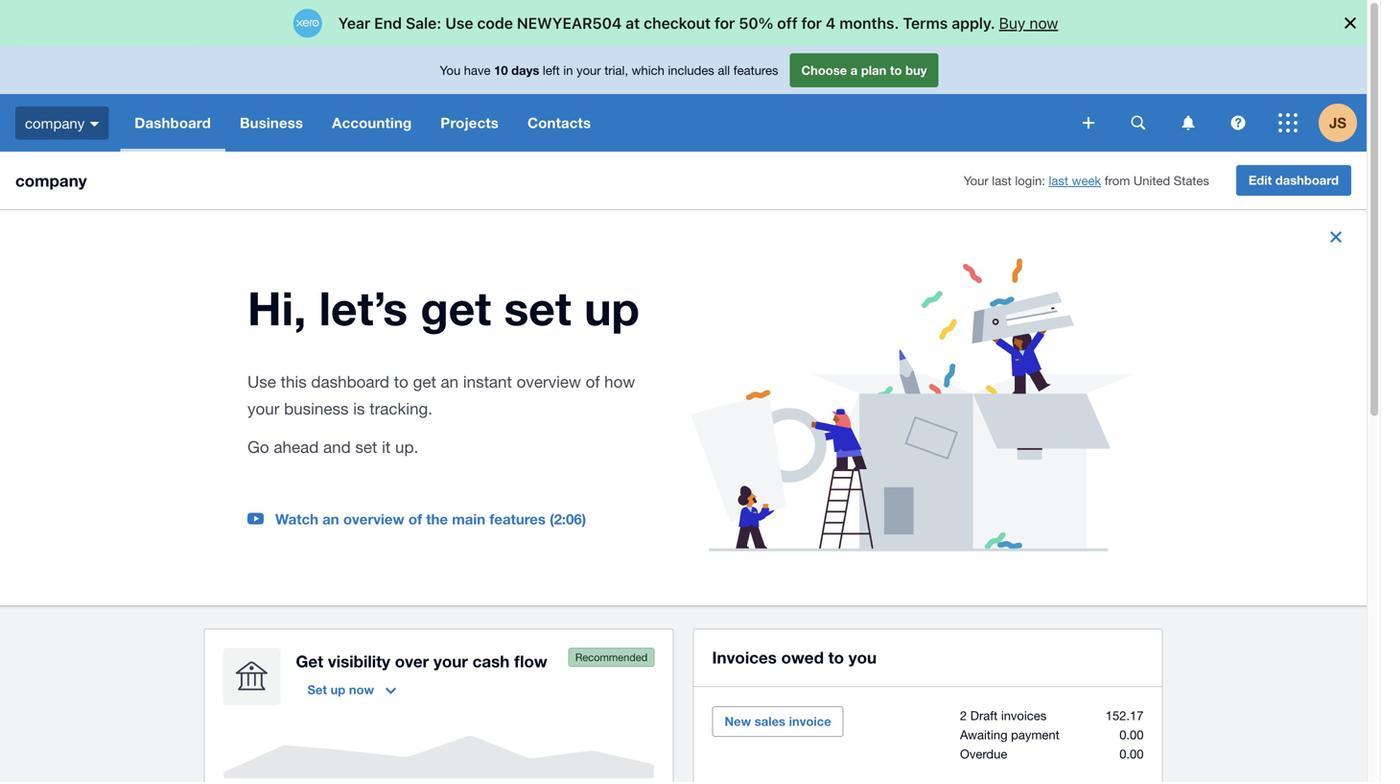 Task type: describe. For each thing, give the bounding box(es) containing it.
awaiting payment link
[[960, 727, 1060, 742]]

trial,
[[605, 63, 629, 77]]

cartoon office workers image
[[691, 258, 1134, 551]]

new sales invoice
[[725, 714, 832, 729]]

united
[[1134, 173, 1171, 188]]

dashboard inside edit dashboard button
[[1276, 173, 1340, 188]]

get inside use this dashboard to get an instant overview of how your business is tracking.
[[413, 372, 436, 391]]

0 vertical spatial get
[[421, 280, 491, 335]]

invoices owed to you link
[[712, 644, 877, 671]]

edit dashboard button
[[1237, 165, 1352, 196]]

svg image left js
[[1279, 113, 1298, 132]]

close image
[[1321, 222, 1352, 252]]

business button
[[225, 94, 318, 152]]

is
[[353, 399, 365, 418]]

2 last from the left
[[1049, 173, 1069, 188]]

includes
[[668, 63, 715, 77]]

projects button
[[426, 94, 513, 152]]

banking preview line graph image
[[223, 736, 655, 782]]

flow
[[514, 652, 548, 671]]

hi, let's get set up
[[248, 280, 640, 335]]

new
[[725, 714, 752, 729]]

get visibility over your cash flow
[[296, 652, 548, 671]]

0 horizontal spatial overview
[[343, 511, 405, 528]]

0.00 link for overdue
[[1120, 747, 1144, 762]]

0 vertical spatial your
[[577, 63, 601, 77]]

1 horizontal spatial svg image
[[1083, 117, 1095, 129]]

to inside invoices owed to you link
[[829, 648, 844, 667]]

your
[[964, 173, 989, 188]]

go
[[248, 438, 269, 456]]

1 vertical spatial an
[[323, 511, 339, 528]]

week
[[1072, 173, 1102, 188]]

from
[[1105, 173, 1131, 188]]

js
[[1330, 114, 1347, 131]]

draft
[[971, 708, 998, 723]]

1 vertical spatial company
[[15, 171, 87, 190]]

login:
[[1016, 173, 1046, 188]]

edit
[[1249, 173, 1273, 188]]

in
[[564, 63, 573, 77]]

the
[[426, 511, 448, 528]]

overdue link
[[960, 747, 1008, 762]]

accounting button
[[318, 94, 426, 152]]

it
[[382, 438, 391, 456]]

0 horizontal spatial features
[[490, 511, 546, 528]]

tracking.
[[370, 399, 433, 418]]

visibility
[[328, 652, 391, 671]]

watch an overview of the main features (2:06) button
[[275, 511, 586, 528]]

ahead
[[274, 438, 319, 456]]

let's
[[319, 280, 408, 335]]

an inside use this dashboard to get an instant overview of how your business is tracking.
[[441, 372, 459, 391]]

hi,
[[248, 280, 306, 335]]

go ahead and set it up.
[[248, 438, 419, 456]]

you
[[849, 648, 877, 667]]

invoices owed to you
[[712, 648, 877, 667]]

main
[[452, 511, 486, 528]]

banner containing dashboard
[[0, 46, 1367, 152]]

business
[[240, 114, 303, 131]]

watch an overview of the main features (2:06)
[[275, 511, 586, 528]]

edit dashboard
[[1249, 173, 1340, 188]]

to for buy
[[890, 63, 902, 77]]

awaiting
[[960, 727, 1008, 742]]

contacts button
[[513, 94, 606, 152]]

use this dashboard to get an instant overview of how your business is tracking.
[[248, 372, 635, 418]]

get
[[296, 652, 324, 671]]

use
[[248, 372, 276, 391]]

1 last from the left
[[992, 173, 1012, 188]]

invoices
[[1002, 708, 1047, 723]]

2 draft invoices link
[[960, 708, 1047, 723]]

have
[[464, 63, 491, 77]]

how
[[605, 372, 635, 391]]

you
[[440, 63, 461, 77]]

new sales invoice button
[[712, 706, 844, 737]]

contacts
[[528, 114, 591, 131]]

1 horizontal spatial your
[[434, 652, 468, 671]]

svg image up united in the top right of the page
[[1132, 116, 1146, 130]]

banking icon image
[[223, 648, 281, 705]]

choose
[[802, 63, 847, 77]]

1 vertical spatial of
[[409, 511, 422, 528]]

152.17 link
[[1106, 708, 1144, 723]]

days
[[512, 63, 540, 77]]



Task type: vqa. For each thing, say whether or not it's contained in the screenshot.
11th Debit from the bottom of the page
no



Task type: locate. For each thing, give the bounding box(es) containing it.
dashboard
[[135, 114, 211, 131]]

business
[[284, 399, 349, 418]]

choose a plan to buy
[[802, 63, 927, 77]]

10
[[494, 63, 508, 77]]

1 horizontal spatial an
[[441, 372, 459, 391]]

over
[[395, 652, 429, 671]]

0 horizontal spatial dashboard
[[311, 372, 390, 391]]

1 vertical spatial your
[[248, 399, 280, 418]]

152.17
[[1106, 708, 1144, 723]]

instant
[[463, 372, 512, 391]]

set for up
[[504, 280, 572, 335]]

overview inside use this dashboard to get an instant overview of how your business is tracking.
[[517, 372, 581, 391]]

0 vertical spatial features
[[734, 63, 779, 77]]

1 vertical spatial 0.00
[[1120, 747, 1144, 762]]

1 vertical spatial to
[[394, 372, 409, 391]]

2 horizontal spatial your
[[577, 63, 601, 77]]

all
[[718, 63, 730, 77]]

2 draft invoices
[[960, 708, 1047, 723]]

company inside popup button
[[25, 114, 85, 131]]

to inside use this dashboard to get an instant overview of how your business is tracking.
[[394, 372, 409, 391]]

0.00 for awaiting payment
[[1120, 727, 1144, 742]]

2 0.00 link from the top
[[1120, 747, 1144, 762]]

last week button
[[1049, 173, 1102, 188]]

set up now
[[308, 682, 374, 697]]

owed
[[782, 648, 824, 667]]

of inside use this dashboard to get an instant overview of how your business is tracking.
[[586, 372, 600, 391]]

0.00 for overdue
[[1120, 747, 1144, 762]]

1 horizontal spatial to
[[829, 648, 844, 667]]

features right all
[[734, 63, 779, 77]]

and
[[323, 438, 351, 456]]

up inside "button"
[[331, 682, 346, 697]]

your inside use this dashboard to get an instant overview of how your business is tracking.
[[248, 399, 280, 418]]

buy
[[906, 63, 927, 77]]

sales
[[755, 714, 786, 729]]

of
[[586, 372, 600, 391], [409, 511, 422, 528]]

to
[[890, 63, 902, 77], [394, 372, 409, 391], [829, 648, 844, 667]]

2 vertical spatial to
[[829, 648, 844, 667]]

0 horizontal spatial an
[[323, 511, 339, 528]]

last right your
[[992, 173, 1012, 188]]

js button
[[1319, 94, 1367, 152]]

1 vertical spatial 0.00 link
[[1120, 747, 1144, 762]]

watch
[[275, 511, 319, 528]]

svg image inside company popup button
[[89, 122, 99, 126]]

last left week
[[1049, 173, 1069, 188]]

0.00 link for awaiting payment
[[1120, 727, 1144, 742]]

states
[[1174, 173, 1210, 188]]

get up instant at the left of page
[[421, 280, 491, 335]]

accounting
[[332, 114, 412, 131]]

your down 'use'
[[248, 399, 280, 418]]

(2:06)
[[550, 511, 586, 528]]

your right over
[[434, 652, 468, 671]]

0 horizontal spatial up
[[331, 682, 346, 697]]

set
[[308, 682, 327, 697]]

svg image up week
[[1083, 117, 1095, 129]]

svg image up states
[[1183, 116, 1195, 130]]

of left how
[[586, 372, 600, 391]]

1 horizontal spatial up
[[584, 280, 640, 335]]

to inside 'banner'
[[890, 63, 902, 77]]

0 vertical spatial of
[[586, 372, 600, 391]]

plan
[[862, 63, 887, 77]]

0 vertical spatial 0.00
[[1120, 727, 1144, 742]]

banner
[[0, 46, 1367, 152]]

left
[[543, 63, 560, 77]]

1 horizontal spatial set
[[504, 280, 572, 335]]

0 vertical spatial to
[[890, 63, 902, 77]]

0 vertical spatial overview
[[517, 372, 581, 391]]

company
[[25, 114, 85, 131], [15, 171, 87, 190]]

1 horizontal spatial dashboard
[[1276, 173, 1340, 188]]

set up now button
[[296, 675, 408, 705]]

set for it
[[355, 438, 378, 456]]

get
[[421, 280, 491, 335], [413, 372, 436, 391]]

overview right instant at the left of page
[[517, 372, 581, 391]]

you have 10 days left in your trial, which includes all features
[[440, 63, 779, 77]]

up.
[[395, 438, 419, 456]]

set up instant at the left of page
[[504, 280, 572, 335]]

to left buy on the right top
[[890, 63, 902, 77]]

to for get
[[394, 372, 409, 391]]

cash
[[473, 652, 510, 671]]

invoices
[[712, 648, 777, 667]]

1 vertical spatial set
[[355, 438, 378, 456]]

0 vertical spatial up
[[584, 280, 640, 335]]

features
[[734, 63, 779, 77], [490, 511, 546, 528]]

projects
[[441, 114, 499, 131]]

this
[[281, 372, 307, 391]]

dialog
[[0, 0, 1382, 46]]

payment
[[1012, 727, 1060, 742]]

last
[[992, 173, 1012, 188], [1049, 173, 1069, 188]]

0 vertical spatial an
[[441, 372, 459, 391]]

your right in
[[577, 63, 601, 77]]

an right watch
[[323, 511, 339, 528]]

0 vertical spatial 0.00 link
[[1120, 727, 1144, 742]]

1 vertical spatial features
[[490, 511, 546, 528]]

get up tracking.
[[413, 372, 436, 391]]

0 horizontal spatial of
[[409, 511, 422, 528]]

2 horizontal spatial to
[[890, 63, 902, 77]]

1 horizontal spatial overview
[[517, 372, 581, 391]]

to up tracking.
[[394, 372, 409, 391]]

overview
[[517, 372, 581, 391], [343, 511, 405, 528]]

1 vertical spatial get
[[413, 372, 436, 391]]

invoice
[[789, 714, 832, 729]]

0 horizontal spatial svg image
[[89, 122, 99, 126]]

2 vertical spatial your
[[434, 652, 468, 671]]

of left the
[[409, 511, 422, 528]]

svg image
[[1279, 113, 1298, 132], [1132, 116, 1146, 130], [1183, 116, 1195, 130], [1232, 116, 1246, 130]]

an left instant at the left of page
[[441, 372, 459, 391]]

svg image
[[1083, 117, 1095, 129], [89, 122, 99, 126]]

your last login: last week from united states
[[964, 173, 1210, 188]]

0 horizontal spatial last
[[992, 173, 1012, 188]]

1 vertical spatial up
[[331, 682, 346, 697]]

awaiting payment
[[960, 727, 1060, 742]]

up right the set
[[331, 682, 346, 697]]

a
[[851, 63, 858, 77]]

1 vertical spatial overview
[[343, 511, 405, 528]]

0 vertical spatial company
[[25, 114, 85, 131]]

dashboard
[[1276, 173, 1340, 188], [311, 372, 390, 391]]

svg image left dashboard link
[[89, 122, 99, 126]]

now
[[349, 682, 374, 697]]

1 vertical spatial dashboard
[[311, 372, 390, 391]]

company button
[[0, 94, 120, 152]]

1 0.00 from the top
[[1120, 727, 1144, 742]]

0 horizontal spatial your
[[248, 399, 280, 418]]

0 horizontal spatial to
[[394, 372, 409, 391]]

up up how
[[584, 280, 640, 335]]

set left the it
[[355, 438, 378, 456]]

0 horizontal spatial set
[[355, 438, 378, 456]]

dashboard link
[[120, 94, 225, 152]]

recommended icon image
[[569, 648, 655, 667]]

svg image up edit dashboard button
[[1232, 116, 1246, 130]]

0.00 link
[[1120, 727, 1144, 742], [1120, 747, 1144, 762]]

dashboard up is
[[311, 372, 390, 391]]

0 vertical spatial set
[[504, 280, 572, 335]]

features right the main
[[490, 511, 546, 528]]

to left you
[[829, 648, 844, 667]]

1 0.00 link from the top
[[1120, 727, 1144, 742]]

dashboard inside use this dashboard to get an instant overview of how your business is tracking.
[[311, 372, 390, 391]]

2 0.00 from the top
[[1120, 747, 1144, 762]]

which
[[632, 63, 665, 77]]

dashboard right the edit
[[1276, 173, 1340, 188]]

1 horizontal spatial of
[[586, 372, 600, 391]]

2
[[960, 708, 967, 723]]

overview left the
[[343, 511, 405, 528]]

0.00
[[1120, 727, 1144, 742], [1120, 747, 1144, 762]]

1 horizontal spatial features
[[734, 63, 779, 77]]

1 horizontal spatial last
[[1049, 173, 1069, 188]]

0 vertical spatial dashboard
[[1276, 173, 1340, 188]]

overdue
[[960, 747, 1008, 762]]

your
[[577, 63, 601, 77], [248, 399, 280, 418], [434, 652, 468, 671]]



